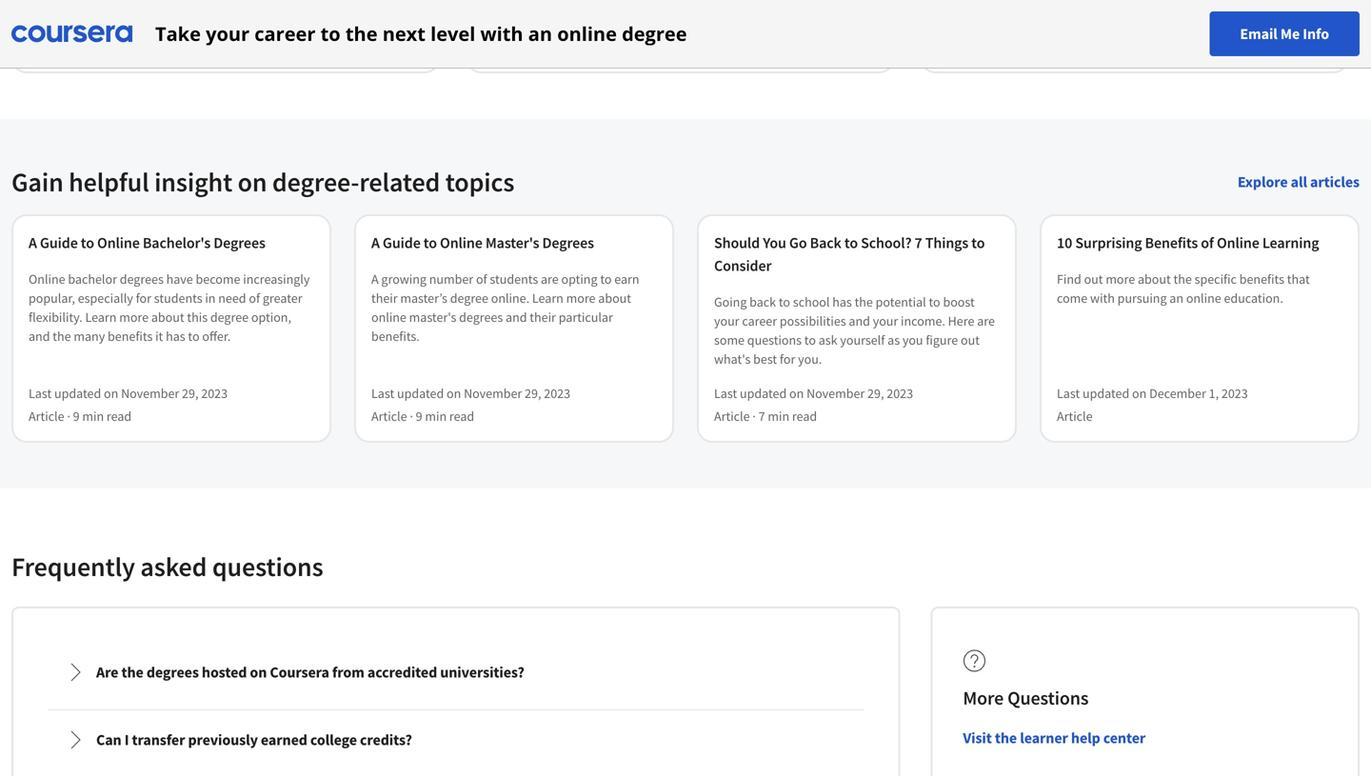 Task type: describe. For each thing, give the bounding box(es) containing it.
come
[[1057, 290, 1088, 307]]

last for should you go back to school? 7 things to consider
[[714, 385, 737, 402]]

a guide to online bachelor's degrees
[[29, 233, 265, 252]]

back
[[750, 293, 776, 310]]

school?
[[861, 233, 912, 252]]

1 horizontal spatial online
[[557, 20, 617, 47]]

that
[[1287, 270, 1310, 288]]

online inside a growing number of students are opting to earn their master's degree online. learn more about online master's degrees and their particular benefits.
[[371, 309, 407, 326]]

with inside 'find out more about the specific benefits that come with pursuing an online education.'
[[1090, 290, 1115, 307]]

it
[[155, 328, 163, 345]]

going back to school has the potential to boost your career possibilities and your income. here are some questions to ask yourself as you figure out what's best for you.
[[714, 293, 995, 368]]

consider
[[714, 256, 772, 275]]

of inside online bachelor degrees have become increasingly popular, especially for students in need of greater flexibility. learn more about this degree option, and the many benefits it has to offer.
[[249, 290, 260, 307]]

· for a guide to online bachelor's degrees
[[67, 408, 70, 425]]

a for a guide to online bachelor's degrees
[[29, 233, 37, 252]]

7 inside last updated on november 29, 2023 article · 7 min read
[[759, 408, 765, 425]]

best
[[753, 350, 777, 368]]

master's
[[400, 290, 448, 307]]

more inside online bachelor degrees have become increasingly popular, especially for students in need of greater flexibility. learn more about this degree option, and the many benefits it has to offer.
[[119, 309, 149, 326]]

i
[[124, 730, 129, 749]]

0 horizontal spatial with
[[480, 20, 523, 47]]

0 horizontal spatial your
[[206, 20, 250, 47]]

0 horizontal spatial their
[[371, 290, 398, 307]]

related
[[359, 165, 440, 199]]

2023 for online
[[1222, 385, 1248, 402]]

degrees for a guide to online master's degrees
[[542, 233, 594, 252]]

article for a guide to online master's degrees
[[371, 408, 407, 425]]

29, for bachelor's
[[182, 385, 199, 402]]

bachelor's
[[143, 233, 211, 252]]

article for should you go back to school? 7 things to consider
[[714, 408, 750, 425]]

on right insight
[[238, 165, 267, 199]]

especially
[[78, 290, 133, 307]]

next
[[383, 20, 426, 47]]

are inside a growing number of students are opting to earn their master's degree online. learn more about online master's degrees and their particular benefits.
[[541, 270, 559, 288]]

2 horizontal spatial your
[[873, 312, 898, 330]]

for inside going back to school has the potential to boost your career possibilities and your income. here are some questions to ask yourself as you figure out what's best for you.
[[780, 350, 796, 368]]

guide for a guide to online bachelor's degrees
[[40, 233, 78, 252]]

online.
[[491, 290, 530, 307]]

education.
[[1224, 290, 1284, 307]]

and inside a growing number of students are opting to earn their master's degree online. learn more about online master's degrees and their particular benefits.
[[506, 309, 527, 326]]

10
[[1057, 233, 1073, 252]]

9 for a guide to online master's degrees
[[416, 408, 422, 425]]

option,
[[251, 309, 291, 326]]

asked
[[140, 550, 207, 583]]

earned
[[261, 730, 307, 749]]

visit
[[963, 729, 992, 748]]

a guide to online master's degrees
[[371, 233, 594, 252]]

online inside the 10 surprising benefits of online learning link
[[1217, 233, 1260, 252]]

to left the next
[[321, 20, 341, 47]]

frequently
[[11, 550, 135, 583]]

1 vertical spatial questions
[[212, 550, 323, 583]]

articles
[[1310, 172, 1360, 191]]

level
[[431, 20, 476, 47]]

questions inside going back to school has the potential to boost your career possibilities and your income. here are some questions to ask yourself as you figure out what's best for you.
[[747, 331, 802, 349]]

10 surprising benefits of online learning link
[[1057, 231, 1343, 254]]

ortega
[[189, 19, 228, 36]]

november for bachelor's
[[121, 385, 179, 402]]

become
[[196, 270, 240, 288]]

a guide to online bachelor's degrees link
[[29, 231, 314, 254]]

here
[[948, 312, 975, 330]]

credits?
[[360, 730, 412, 749]]

on for a guide to online bachelor's degrees
[[104, 385, 118, 402]]

this
[[187, 309, 208, 326]]

article for a guide to online bachelor's degrees
[[29, 408, 64, 425]]

previously
[[188, 730, 258, 749]]

degrees for universities?
[[146, 663, 199, 682]]

yourself
[[840, 331, 885, 349]]

november for to
[[807, 385, 865, 402]]

out inside 'find out more about the specific benefits that come with pursuing an online education.'
[[1084, 270, 1103, 288]]

master's
[[486, 233, 539, 252]]

students inside a growing number of students are opting to earn their master's degree online. learn more about online master's degrees and their particular benefits.
[[490, 270, 538, 288]]

lehmann-
[[130, 19, 189, 36]]

has inside online bachelor degrees have become increasingly popular, especially for students in need of greater flexibility. learn more about this degree option, and the many benefits it has to offer.
[[166, 328, 185, 345]]

have
[[166, 270, 193, 288]]

of inside a growing number of students are opting to earn their master's degree online. learn more about online master's degrees and their particular benefits.
[[476, 270, 487, 288]]

last updated on november 29, 2023 article · 7 min read
[[714, 385, 913, 425]]

learn inside a growing number of students are opting to earn their master's degree online. learn more about online master's degrees and their particular benefits.
[[532, 290, 564, 307]]

learning
[[1263, 233, 1319, 252]]

to inside a guide to online master's degrees link
[[424, 233, 437, 252]]

guide for a guide to online master's degrees
[[383, 233, 421, 252]]

benefits.
[[371, 328, 420, 345]]

degree inside online bachelor degrees have become increasingly popular, especially for students in need of greater flexibility. learn more about this degree option, and the many benefits it has to offer.
[[210, 309, 249, 326]]

insight
[[154, 165, 232, 199]]

affiliate
[[74, 38, 117, 55]]

2023 for master's
[[544, 385, 571, 402]]

of inside 'laurence lehmann-ortega affiliate professor of management'
[[175, 38, 186, 55]]

the inside online bachelor degrees have become increasingly popular, especially for students in need of greater flexibility. learn more about this degree option, and the many benefits it has to offer.
[[53, 328, 71, 345]]

· for should you go back to school? 7 things to consider
[[753, 408, 756, 425]]

updated for should you go back to school? 7 things to consider
[[740, 385, 787, 402]]

need
[[218, 290, 246, 307]]

degrees for for
[[120, 270, 164, 288]]

take your career to the next level with an online degree
[[155, 20, 687, 47]]

titular
[[585, 38, 619, 55]]

many
[[74, 328, 105, 345]]

can
[[96, 730, 122, 749]]

online bachelor degrees have become increasingly popular, especially for students in need of greater flexibility. learn more about this degree option, and the many benefits it has to offer.
[[29, 270, 310, 345]]

back
[[810, 233, 842, 252]]

me
[[1281, 24, 1300, 43]]

2 horizontal spatial degree
[[622, 20, 687, 47]]

casallas,
[[569, 19, 620, 36]]

frequently asked questions element
[[0, 550, 1371, 776]]

online inside a guide to online bachelor's degrees link
[[97, 233, 140, 252]]

last updated on december 1, 2023 article
[[1057, 385, 1248, 425]]

the inside dropdown button
[[121, 663, 144, 682]]

the left the next
[[346, 20, 378, 47]]

students inside online bachelor degrees have become increasingly popular, especially for students in need of greater flexibility. learn more about this degree option, and the many benefits it has to offer.
[[154, 290, 202, 307]]

you
[[903, 331, 923, 349]]

more inside a growing number of students are opting to earn their master's degree online. learn more about online master's degrees and their particular benefits.
[[566, 290, 596, 307]]

2023 for to
[[887, 385, 913, 402]]

about inside 'find out more about the specific benefits that come with pursuing an online education.'
[[1138, 270, 1171, 288]]

transfer
[[132, 730, 185, 749]]

a growing number of students are opting to earn their master's degree online. learn more about online master's degrees and their particular benefits.
[[371, 270, 640, 345]]

from
[[332, 663, 365, 682]]

degrees for a guide to online bachelor's degrees
[[214, 233, 265, 252]]

more inside 'find out more about the specific benefits that come with pursuing an online education.'
[[1106, 270, 1135, 288]]

opting
[[561, 270, 598, 288]]

profesora
[[529, 38, 582, 55]]

as
[[888, 331, 900, 349]]

last updated on november 29, 2023 article · 9 min read for bachelor's
[[29, 385, 228, 425]]

about inside online bachelor degrees have become increasingly popular, especially for students in need of greater flexibility. learn more about this degree option, and the many benefits it has to offer.
[[151, 309, 184, 326]]

help
[[1071, 729, 1101, 748]]



Task type: locate. For each thing, give the bounding box(es) containing it.
article for 10 surprising benefits of online learning
[[1057, 408, 1093, 425]]

to inside a growing number of students are opting to earn their master's degree online. learn more about online master's degrees and their particular benefits.
[[600, 270, 612, 288]]

november for master's
[[464, 385, 522, 402]]

your right take
[[206, 20, 250, 47]]

degrees up become
[[214, 233, 265, 252]]

0 vertical spatial out
[[1084, 270, 1103, 288]]

on inside dropdown button
[[250, 663, 267, 682]]

1 horizontal spatial questions
[[747, 331, 802, 349]]

about inside a growing number of students are opting to earn their master's degree online. learn more about online master's degrees and their particular benefits.
[[598, 290, 631, 307]]

1 horizontal spatial degrees
[[542, 233, 594, 252]]

read
[[107, 408, 132, 425], [449, 408, 474, 425], [792, 408, 817, 425]]

updated for a guide to online master's degrees
[[397, 385, 444, 402]]

a left growing
[[371, 270, 379, 288]]

the left potential
[[855, 293, 873, 310]]

1 horizontal spatial read
[[449, 408, 474, 425]]

10 surprising benefits of online learning
[[1057, 233, 1319, 252]]

more
[[963, 686, 1004, 710]]

universities?
[[440, 663, 525, 682]]

explore
[[1238, 172, 1288, 191]]

1 horizontal spatial last updated on november 29, 2023 article · 9 min read
[[371, 385, 571, 425]]

0 horizontal spatial an
[[528, 20, 552, 47]]

29, down a growing number of students are opting to earn their master's degree online. learn more about online master's degrees and their particular benefits.
[[525, 385, 541, 402]]

degree inside a growing number of students are opting to earn their master's degree online. learn more about online master's degrees and their particular benefits.
[[450, 290, 488, 307]]

degrees inside online bachelor degrees have become increasingly popular, especially for students in need of greater flexibility. learn more about this degree option, and the many benefits it has to offer.
[[120, 270, 164, 288]]

0 vertical spatial more
[[1106, 270, 1135, 288]]

0 vertical spatial benefits
[[1240, 270, 1285, 288]]

flexibility.
[[29, 309, 83, 326]]

find out more about the specific benefits that come with pursuing an online education.
[[1057, 270, 1310, 307]]

center
[[1104, 729, 1146, 748]]

and
[[506, 309, 527, 326], [849, 312, 870, 330], [29, 328, 50, 345]]

9
[[73, 408, 80, 425], [416, 408, 422, 425]]

questions right asked
[[212, 550, 323, 583]]

last for 10 surprising benefits of online learning
[[1057, 385, 1080, 402]]

has right the it
[[166, 328, 185, 345]]

7 down best
[[759, 408, 765, 425]]

gain
[[11, 165, 63, 199]]

their down growing
[[371, 290, 398, 307]]

1 horizontal spatial november
[[464, 385, 522, 402]]

2023
[[201, 385, 228, 402], [544, 385, 571, 402], [887, 385, 913, 402], [1222, 385, 1248, 402]]

popular,
[[29, 290, 75, 307]]

on for a guide to online master's degrees
[[447, 385, 461, 402]]

4 2023 from the left
[[1222, 385, 1248, 402]]

things
[[925, 233, 969, 252]]

2 degrees from the left
[[542, 233, 594, 252]]

master's
[[409, 309, 456, 326]]

degrees
[[214, 233, 265, 252], [542, 233, 594, 252]]

career down 'back' on the right of the page
[[742, 312, 777, 330]]

0 horizontal spatial ·
[[67, 408, 70, 425]]

0 horizontal spatial are
[[541, 270, 559, 288]]

december
[[1150, 385, 1206, 402]]

9 down many
[[73, 408, 80, 425]]

1 horizontal spatial an
[[1170, 290, 1184, 307]]

about
[[1138, 270, 1171, 288], [598, 290, 631, 307], [151, 309, 184, 326]]

on inside last updated on december 1, 2023 article
[[1132, 385, 1147, 402]]

to
[[321, 20, 341, 47], [81, 233, 94, 252], [424, 233, 437, 252], [845, 233, 858, 252], [972, 233, 985, 252], [600, 270, 612, 288], [779, 293, 790, 310], [929, 293, 941, 310], [188, 328, 200, 345], [805, 331, 816, 349]]

career
[[255, 20, 316, 47], [742, 312, 777, 330]]

0 horizontal spatial 9
[[73, 408, 80, 425]]

degrees up opting
[[542, 233, 594, 252]]

29, inside last updated on november 29, 2023 article · 7 min read
[[868, 385, 884, 402]]

degrees inside dropdown button
[[146, 663, 199, 682]]

in
[[205, 290, 216, 307]]

and down flexibility.
[[29, 328, 50, 345]]

greater
[[263, 290, 302, 307]]

for right especially
[[136, 290, 151, 307]]

1 2023 from the left
[[201, 385, 228, 402]]

are right 'here'
[[977, 312, 995, 330]]

1 vertical spatial has
[[166, 328, 185, 345]]

pursuing
[[1118, 290, 1167, 307]]

november inside last updated on november 29, 2023 article · 7 min read
[[807, 385, 865, 402]]

29, down this
[[182, 385, 199, 402]]

2023 down as
[[887, 385, 913, 402]]

school
[[793, 293, 830, 310]]

online
[[97, 233, 140, 252], [440, 233, 483, 252], [1217, 233, 1260, 252], [29, 270, 65, 288]]

0 horizontal spatial for
[[136, 290, 151, 307]]

on for should you go back to school? 7 things to consider
[[790, 385, 804, 402]]

updated for 10 surprising benefits of online learning
[[1083, 385, 1130, 402]]

are left opting
[[541, 270, 559, 288]]

can i transfer previously earned college credits? button
[[50, 713, 861, 767]]

0 vertical spatial an
[[528, 20, 552, 47]]

students down have in the left top of the page
[[154, 290, 202, 307]]

0 vertical spatial with
[[480, 20, 523, 47]]

1 horizontal spatial your
[[714, 312, 740, 330]]

last inside last updated on november 29, 2023 article · 7 min read
[[714, 385, 737, 402]]

1 horizontal spatial learn
[[532, 290, 564, 307]]

to right 'back' on the right of the page
[[779, 293, 790, 310]]

and inside online bachelor degrees have become increasingly popular, especially for students in need of greater flexibility. learn more about this degree option, and the many benefits it has to offer.
[[29, 328, 50, 345]]

particular
[[559, 309, 613, 326]]

min for a guide to online bachelor's degrees
[[82, 408, 104, 425]]

1 degrees from the left
[[214, 233, 265, 252]]

to inside online bachelor degrees have become increasingly popular, especially for students in need of greater flexibility. learn more about this degree option, and the many benefits it has to offer.
[[188, 328, 200, 345]]

possibilities
[[780, 312, 846, 330]]

are inside going back to school has the potential to boost your career possibilities and your income. here are some questions to ask yourself as you figure out what's best for you.
[[977, 312, 995, 330]]

their
[[371, 290, 398, 307], [530, 309, 556, 326]]

of right need
[[249, 290, 260, 307]]

1 guide from the left
[[40, 233, 78, 252]]

2 9 from the left
[[416, 408, 422, 425]]

1 horizontal spatial 9
[[416, 408, 422, 425]]

and up yourself
[[849, 312, 870, 330]]

2 vertical spatial about
[[151, 309, 184, 326]]

increasingly
[[243, 270, 310, 288]]

4 last from the left
[[1057, 385, 1080, 402]]

1 horizontal spatial 29,
[[525, 385, 541, 402]]

online up bachelor
[[97, 233, 140, 252]]

updated down benefits.
[[397, 385, 444, 402]]

3 updated from the left
[[740, 385, 787, 402]]

3 2023 from the left
[[887, 385, 913, 402]]

a inside a growing number of students are opting to earn their master's degree online. learn more about online master's degrees and their particular benefits.
[[371, 270, 379, 288]]

out right the find
[[1084, 270, 1103, 288]]

some
[[714, 331, 745, 349]]

take
[[155, 20, 201, 47]]

november down "you."
[[807, 385, 865, 402]]

online up popular, in the top left of the page
[[29, 270, 65, 288]]

more down opting
[[566, 290, 596, 307]]

degrees down online.
[[459, 309, 503, 326]]

all
[[1291, 172, 1308, 191]]

email me info
[[1240, 24, 1329, 43]]

2023 down particular
[[544, 385, 571, 402]]

to up number at left
[[424, 233, 437, 252]]

are the degrees hosted on coursera from accredited universities?
[[96, 663, 525, 682]]

last inside last updated on december 1, 2023 article
[[1057, 385, 1080, 402]]

on down master's
[[447, 385, 461, 402]]

0 horizontal spatial and
[[29, 328, 50, 345]]

the inside 'find out more about the specific benefits that come with pursuing an online education.'
[[1174, 270, 1192, 288]]

1 last updated on november 29, 2023 article · 9 min read from the left
[[29, 385, 228, 425]]

questions
[[1008, 686, 1089, 710]]

updated inside last updated on november 29, 2023 article · 7 min read
[[740, 385, 787, 402]]

1 horizontal spatial more
[[566, 290, 596, 307]]

0 vertical spatial about
[[1138, 270, 1171, 288]]

1 horizontal spatial for
[[780, 350, 796, 368]]

updated for a guide to online bachelor's degrees
[[54, 385, 101, 402]]

0 vertical spatial learn
[[532, 290, 564, 307]]

should
[[714, 233, 760, 252]]

0 horizontal spatial min
[[82, 408, 104, 425]]

0 horizontal spatial more
[[119, 309, 149, 326]]

0 horizontal spatial benefits
[[108, 328, 153, 345]]

1 horizontal spatial has
[[833, 293, 852, 310]]

2023 right 1,
[[1222, 385, 1248, 402]]

0 horizontal spatial read
[[107, 408, 132, 425]]

2 article from the left
[[371, 408, 407, 425]]

1 horizontal spatial ·
[[410, 408, 413, 425]]

3 29, from the left
[[868, 385, 884, 402]]

1 horizontal spatial guide
[[383, 233, 421, 252]]

0 horizontal spatial 7
[[759, 408, 765, 425]]

frequently asked questions
[[11, 550, 323, 583]]

last updated on november 29, 2023 article · 9 min read
[[29, 385, 228, 425], [371, 385, 571, 425]]

min inside last updated on november 29, 2023 article · 7 min read
[[768, 408, 790, 425]]

0 horizontal spatial online
[[371, 309, 407, 326]]

on down many
[[104, 385, 118, 402]]

0 horizontal spatial out
[[961, 331, 980, 349]]

a down the related on the left top of the page
[[371, 233, 380, 252]]

to left earn
[[600, 270, 612, 288]]

your up as
[[873, 312, 898, 330]]

1 vertical spatial their
[[530, 309, 556, 326]]

coursera
[[270, 663, 329, 682]]

on down "you."
[[790, 385, 804, 402]]

going
[[714, 293, 747, 310]]

3 last from the left
[[714, 385, 737, 402]]

1 horizontal spatial career
[[742, 312, 777, 330]]

income.
[[901, 312, 946, 330]]

read for master's
[[449, 408, 474, 425]]

career right ortega
[[255, 20, 316, 47]]

2 horizontal spatial 29,
[[868, 385, 884, 402]]

1 horizontal spatial benefits
[[1240, 270, 1285, 288]]

degrees inside a growing number of students are opting to earn their master's degree online. learn more about online master's degrees and their particular benefits.
[[459, 309, 503, 326]]

college
[[310, 730, 357, 749]]

more up pursuing
[[1106, 270, 1135, 288]]

to right back
[[845, 233, 858, 252]]

0 horizontal spatial guide
[[40, 233, 78, 252]]

1 vertical spatial online
[[1186, 290, 1222, 307]]

0 vertical spatial 7
[[915, 233, 923, 252]]

0 vertical spatial questions
[[747, 331, 802, 349]]

on right hosted
[[250, 663, 267, 682]]

are the degrees hosted on coursera from accredited universities? button
[[50, 646, 861, 699]]

phd
[[623, 19, 647, 36]]

online inside online bachelor degrees have become increasingly popular, especially for students in need of greater flexibility. learn more about this degree option, and the many benefits it has to offer.
[[29, 270, 65, 288]]

0 horizontal spatial degree
[[210, 309, 249, 326]]

an left casallas,
[[528, 20, 552, 47]]

about up pursuing
[[1138, 270, 1171, 288]]

last for a guide to online master's degrees
[[371, 385, 394, 402]]

1 · from the left
[[67, 408, 70, 425]]

1 horizontal spatial with
[[1090, 290, 1115, 307]]

updated down best
[[740, 385, 787, 402]]

2 november from the left
[[464, 385, 522, 402]]

1 vertical spatial degrees
[[459, 309, 503, 326]]

1 vertical spatial an
[[1170, 290, 1184, 307]]

1 horizontal spatial min
[[425, 408, 447, 425]]

an right pursuing
[[1170, 290, 1184, 307]]

2023 down offer.
[[201, 385, 228, 402]]

0 vertical spatial students
[[490, 270, 538, 288]]

rubby
[[529, 19, 566, 36]]

0 horizontal spatial questions
[[212, 550, 323, 583]]

min for should you go back to school? 7 things to consider
[[768, 408, 790, 425]]

number
[[429, 270, 473, 288]]

0 horizontal spatial 29,
[[182, 385, 199, 402]]

learn inside online bachelor degrees have become increasingly popular, especially for students in need of greater flexibility. learn more about this degree option, and the many benefits it has to offer.
[[85, 309, 117, 326]]

0 vertical spatial online
[[557, 20, 617, 47]]

laurence lehmann-ortega affiliate professor of management
[[74, 19, 261, 55]]

what's
[[714, 350, 751, 368]]

article
[[29, 408, 64, 425], [371, 408, 407, 425], [714, 408, 750, 425], [1057, 408, 1093, 425]]

benefits up education.
[[1240, 270, 1285, 288]]

the right visit
[[995, 729, 1017, 748]]

out down 'here'
[[961, 331, 980, 349]]

1 november from the left
[[121, 385, 179, 402]]

of right benefits
[[1201, 233, 1214, 252]]

0 horizontal spatial has
[[166, 328, 185, 345]]

guide up growing
[[383, 233, 421, 252]]

to right things
[[972, 233, 985, 252]]

about down earn
[[598, 290, 631, 307]]

explore all articles link
[[1238, 172, 1360, 191]]

questions up best
[[747, 331, 802, 349]]

1 vertical spatial with
[[1090, 290, 1115, 307]]

2 horizontal spatial min
[[768, 408, 790, 425]]

the left specific
[[1174, 270, 1192, 288]]

0 horizontal spatial career
[[255, 20, 316, 47]]

0 horizontal spatial learn
[[85, 309, 117, 326]]

0 horizontal spatial last updated on november 29, 2023 article · 9 min read
[[29, 385, 228, 425]]

1 min from the left
[[82, 408, 104, 425]]

to down this
[[188, 328, 200, 345]]

2 guide from the left
[[383, 233, 421, 252]]

learn
[[532, 290, 564, 307], [85, 309, 117, 326]]

find
[[1057, 270, 1082, 288]]

2023 inside last updated on november 29, 2023 article · 7 min read
[[887, 385, 913, 402]]

3 read from the left
[[792, 408, 817, 425]]

degrees down a guide to online bachelor's degrees at the top left of page
[[120, 270, 164, 288]]

gain helpful insight on degree-related topics
[[11, 165, 515, 199]]

29, for to
[[868, 385, 884, 402]]

2 29, from the left
[[525, 385, 541, 402]]

students up online.
[[490, 270, 538, 288]]

0 vertical spatial career
[[255, 20, 316, 47]]

1 horizontal spatial students
[[490, 270, 538, 288]]

visit the learner help center link
[[963, 729, 1146, 748]]

can i transfer previously earned college credits?
[[96, 730, 412, 749]]

2 horizontal spatial ·
[[753, 408, 756, 425]]

degree right titular
[[622, 20, 687, 47]]

on for 10 surprising benefits of online learning
[[1132, 385, 1147, 402]]

3 · from the left
[[753, 408, 756, 425]]

for right best
[[780, 350, 796, 368]]

guide
[[40, 233, 78, 252], [383, 233, 421, 252]]

· inside last updated on november 29, 2023 article · 7 min read
[[753, 408, 756, 425]]

article inside last updated on december 1, 2023 article
[[1057, 408, 1093, 425]]

online inside a guide to online master's degrees link
[[440, 233, 483, 252]]

boost
[[943, 293, 975, 310]]

your up some
[[714, 312, 740, 330]]

1 9 from the left
[[73, 408, 80, 425]]

online up specific
[[1217, 233, 1260, 252]]

1 vertical spatial out
[[961, 331, 980, 349]]

2 horizontal spatial about
[[1138, 270, 1171, 288]]

growing
[[381, 270, 427, 288]]

more down especially
[[119, 309, 149, 326]]

with right come
[[1090, 290, 1115, 307]]

about up the it
[[151, 309, 184, 326]]

updated left december
[[1083, 385, 1130, 402]]

online inside 'find out more about the specific benefits that come with pursuing an online education.'
[[1186, 290, 1222, 307]]

1 vertical spatial are
[[977, 312, 995, 330]]

2 last from the left
[[371, 385, 394, 402]]

1 vertical spatial more
[[566, 290, 596, 307]]

2 vertical spatial more
[[119, 309, 149, 326]]

explore all articles
[[1238, 172, 1360, 191]]

1 vertical spatial career
[[742, 312, 777, 330]]

0 horizontal spatial students
[[154, 290, 202, 307]]

1 read from the left
[[107, 408, 132, 425]]

updated down many
[[54, 385, 101, 402]]

on left december
[[1132, 385, 1147, 402]]

has inside going back to school has the potential to boost your career possibilities and your income. here are some questions to ask yourself as you figure out what's best for you.
[[833, 293, 852, 310]]

last
[[29, 385, 52, 402], [371, 385, 394, 402], [714, 385, 737, 402], [1057, 385, 1080, 402]]

1 updated from the left
[[54, 385, 101, 402]]

a for a growing number of students are opting to earn their master's degree online. learn more about online master's degrees and their particular benefits.
[[371, 270, 379, 288]]

29, down yourself
[[868, 385, 884, 402]]

more
[[1106, 270, 1135, 288], [566, 290, 596, 307], [119, 309, 149, 326]]

november down a growing number of students are opting to earn their master's degree online. learn more about online master's degrees and their particular benefits.
[[464, 385, 522, 402]]

collapsed list
[[44, 639, 868, 776]]

2023 for bachelor's
[[201, 385, 228, 402]]

1 vertical spatial students
[[154, 290, 202, 307]]

read for to
[[792, 408, 817, 425]]

an inside 'find out more about the specific benefits that come with pursuing an online education.'
[[1170, 290, 1184, 307]]

email
[[1240, 24, 1278, 43]]

on inside last updated on november 29, 2023 article · 7 min read
[[790, 385, 804, 402]]

degree down need
[[210, 309, 249, 326]]

coursera image
[[11, 19, 132, 49]]

for inside online bachelor degrees have become increasingly popular, especially for students in need of greater flexibility. learn more about this degree option, and the many benefits it has to offer.
[[136, 290, 151, 307]]

1 29, from the left
[[182, 385, 199, 402]]

career inside going back to school has the potential to boost your career possibilities and your income. here are some questions to ask yourself as you figure out what's best for you.
[[742, 312, 777, 330]]

go
[[789, 233, 807, 252]]

rubby casallas, phd profesora titular
[[529, 19, 647, 55]]

benefits inside 'find out more about the specific benefits that come with pursuing an online education.'
[[1240, 270, 1285, 288]]

2 · from the left
[[410, 408, 413, 425]]

of right number at left
[[476, 270, 487, 288]]

with left the rubby
[[480, 20, 523, 47]]

4 article from the left
[[1057, 408, 1093, 425]]

to up bachelor
[[81, 233, 94, 252]]

article inside last updated on november 29, 2023 article · 7 min read
[[714, 408, 750, 425]]

learner
[[1020, 729, 1068, 748]]

november down the it
[[121, 385, 179, 402]]

a for a guide to online master's degrees
[[371, 233, 380, 252]]

1 vertical spatial about
[[598, 290, 631, 307]]

9 down benefits.
[[416, 408, 422, 425]]

are
[[96, 663, 118, 682]]

29, for master's
[[525, 385, 541, 402]]

1 article from the left
[[29, 408, 64, 425]]

2 horizontal spatial online
[[1186, 290, 1222, 307]]

0 vertical spatial degree
[[622, 20, 687, 47]]

the inside going back to school has the potential to boost your career possibilities and your income. here are some questions to ask yourself as you figure out what's best for you.
[[855, 293, 873, 310]]

0 horizontal spatial degrees
[[214, 233, 265, 252]]

benefits left the it
[[108, 328, 153, 345]]

2 2023 from the left
[[544, 385, 571, 402]]

management
[[188, 38, 261, 55]]

1 horizontal spatial 7
[[915, 233, 923, 252]]

and inside going back to school has the potential to boost your career possibilities and your income. here are some questions to ask yourself as you figure out what's best for you.
[[849, 312, 870, 330]]

a inside a guide to online bachelor's degrees link
[[29, 233, 37, 252]]

· for a guide to online master's degrees
[[410, 408, 413, 425]]

should you go back to school? 7 things to consider
[[714, 233, 985, 275]]

degrees left hosted
[[146, 663, 199, 682]]

min for a guide to online master's degrees
[[425, 408, 447, 425]]

and down online.
[[506, 309, 527, 326]]

read for bachelor's
[[107, 408, 132, 425]]

2 updated from the left
[[397, 385, 444, 402]]

visit the learner help center
[[963, 729, 1146, 748]]

7 left things
[[915, 233, 923, 252]]

last for a guide to online bachelor's degrees
[[29, 385, 52, 402]]

1 horizontal spatial degree
[[450, 290, 488, 307]]

4 updated from the left
[[1083, 385, 1130, 402]]

to up income.
[[929, 293, 941, 310]]

learn down especially
[[85, 309, 117, 326]]

1 vertical spatial 7
[[759, 408, 765, 425]]

3 min from the left
[[768, 408, 790, 425]]

0 horizontal spatial about
[[151, 309, 184, 326]]

1 horizontal spatial out
[[1084, 270, 1103, 288]]

to inside a guide to online bachelor's degrees link
[[81, 233, 94, 252]]

1 horizontal spatial and
[[506, 309, 527, 326]]

has
[[833, 293, 852, 310], [166, 328, 185, 345]]

learn down opting
[[532, 290, 564, 307]]

1 vertical spatial degree
[[450, 290, 488, 307]]

updated inside last updated on december 1, 2023 article
[[1083, 385, 1130, 402]]

1 last from the left
[[29, 385, 52, 402]]

their left particular
[[530, 309, 556, 326]]

of
[[175, 38, 186, 55], [1201, 233, 1214, 252], [476, 270, 487, 288], [249, 290, 260, 307]]

guide up bachelor
[[40, 233, 78, 252]]

the right are
[[121, 663, 144, 682]]

has right "school"
[[833, 293, 852, 310]]

1 horizontal spatial their
[[530, 309, 556, 326]]

2 horizontal spatial more
[[1106, 270, 1135, 288]]

the down flexibility.
[[53, 328, 71, 345]]

7 inside should you go back to school? 7 things to consider
[[915, 233, 923, 252]]

2 vertical spatial online
[[371, 309, 407, 326]]

2023 inside last updated on december 1, 2023 article
[[1222, 385, 1248, 402]]

0 vertical spatial are
[[541, 270, 559, 288]]

to left the ask
[[805, 331, 816, 349]]

2 vertical spatial degrees
[[146, 663, 199, 682]]

last updated on november 29, 2023 article · 9 min read for master's
[[371, 385, 571, 425]]

2 last updated on november 29, 2023 article · 9 min read from the left
[[371, 385, 571, 425]]

0 vertical spatial degrees
[[120, 270, 164, 288]]

a inside a guide to online master's degrees link
[[371, 233, 380, 252]]

benefits inside online bachelor degrees have become increasingly popular, especially for students in need of greater flexibility. learn more about this degree option, and the many benefits it has to offer.
[[108, 328, 153, 345]]

3 article from the left
[[714, 408, 750, 425]]

2 horizontal spatial read
[[792, 408, 817, 425]]

out inside going back to school has the potential to boost your career possibilities and your income. here are some questions to ask yourself as you figure out what's best for you.
[[961, 331, 980, 349]]

2 vertical spatial degree
[[210, 309, 249, 326]]

out
[[1084, 270, 1103, 288], [961, 331, 980, 349]]

2 read from the left
[[449, 408, 474, 425]]

2 min from the left
[[425, 408, 447, 425]]

potential
[[876, 293, 926, 310]]

1 vertical spatial for
[[780, 350, 796, 368]]

read inside last updated on november 29, 2023 article · 7 min read
[[792, 408, 817, 425]]

specific
[[1195, 270, 1237, 288]]

0 horizontal spatial november
[[121, 385, 179, 402]]

a up popular, in the top left of the page
[[29, 233, 37, 252]]

of down lehmann-
[[175, 38, 186, 55]]

3 november from the left
[[807, 385, 865, 402]]

9 for a guide to online bachelor's degrees
[[73, 408, 80, 425]]

2 horizontal spatial november
[[807, 385, 865, 402]]

degree down number at left
[[450, 290, 488, 307]]

online up number at left
[[440, 233, 483, 252]]

1 vertical spatial learn
[[85, 309, 117, 326]]

info
[[1303, 24, 1329, 43]]



Task type: vqa. For each thing, say whether or not it's contained in the screenshot.


